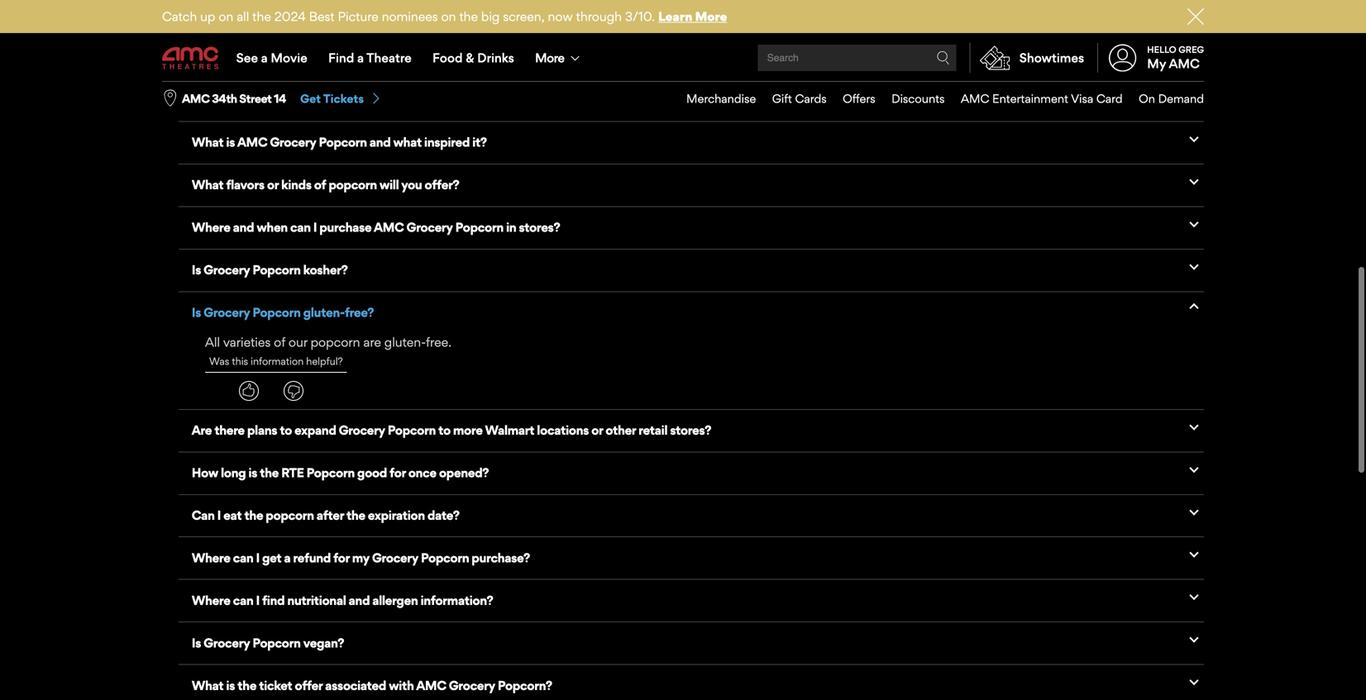 Task type: vqa. For each thing, say whether or not it's contained in the screenshot.
min inside button
no



Task type: locate. For each thing, give the bounding box(es) containing it.
1 how from the top
[[192, 7, 218, 22]]

1 vertical spatial what
[[192, 177, 224, 192]]

is for the
[[226, 678, 235, 694]]

4 is from the top
[[192, 636, 201, 651]]

how left much
[[192, 7, 218, 22]]

menu containing more
[[162, 35, 1205, 81]]

1 where from the top
[[192, 220, 230, 235]]

can left get
[[233, 551, 253, 566]]

amc
[[277, 7, 307, 22], [203, 49, 233, 65], [1169, 56, 1200, 71], [961, 92, 990, 106], [182, 92, 210, 106], [251, 92, 281, 107], [441, 92, 471, 107], [237, 134, 267, 150], [374, 220, 404, 235], [416, 678, 446, 694]]

1 vertical spatial and
[[233, 220, 254, 235]]

on right cost?
[[441, 9, 456, 24]]

0 horizontal spatial or
[[267, 177, 279, 192]]

popcorn right rte
[[307, 465, 355, 481]]

is
[[192, 49, 201, 65], [192, 262, 201, 278], [192, 305, 201, 320], [192, 636, 201, 651]]

popcorn up ticket
[[253, 636, 301, 651]]

the left ticket
[[238, 678, 257, 694]]

0 vertical spatial stores?
[[519, 220, 560, 235]]

where can i get a refund for my grocery popcorn purchase?
[[192, 551, 530, 566]]

for right points
[[357, 92, 373, 107]]

can left find in the bottom of the page
[[233, 593, 253, 608]]

much
[[221, 7, 253, 22]]

2 vertical spatial can
[[233, 593, 253, 608]]

associated
[[325, 678, 386, 694]]

the right all
[[252, 9, 271, 24]]

or left the kinds
[[267, 177, 279, 192]]

0 horizontal spatial to
[[280, 423, 292, 438]]

food
[[433, 50, 463, 65]]

find a theatre
[[328, 50, 412, 65]]

free.
[[426, 334, 452, 350]]

2 horizontal spatial for
[[390, 465, 406, 481]]

popcorn up our
[[253, 305, 301, 320]]

1 vertical spatial of
[[274, 334, 285, 350]]

long
[[221, 465, 246, 481]]

see a movie link
[[226, 35, 318, 81]]

0 horizontal spatial stores?
[[519, 220, 560, 235]]

will left you
[[380, 177, 399, 192]]

how left long
[[192, 465, 218, 481]]

where can i find nutritional and allergen information?
[[192, 593, 493, 608]]

find a theatre link
[[318, 35, 422, 81]]

what for what flavors or kinds of popcorn will you offer?
[[192, 177, 224, 192]]

popcorn
[[359, 7, 407, 22], [285, 49, 333, 65], [319, 134, 367, 150], [456, 220, 504, 235], [253, 262, 301, 278], [253, 305, 301, 320], [388, 423, 436, 438], [307, 465, 355, 481], [421, 551, 469, 566], [253, 636, 301, 651]]

good
[[357, 465, 387, 481]]

0 vertical spatial for
[[357, 92, 373, 107]]

2 to from the left
[[439, 423, 451, 438]]

is grocery popcorn gluten-free?
[[192, 305, 374, 320]]

showtimes link
[[970, 43, 1085, 73]]

0 vertical spatial more
[[695, 9, 728, 24]]

0 horizontal spatial will
[[255, 7, 275, 22]]

0 vertical spatial where
[[192, 220, 230, 235]]

1 vertical spatial for
[[390, 465, 406, 481]]

1 vertical spatial is
[[248, 465, 257, 481]]

for left my
[[333, 551, 350, 566]]

all
[[205, 334, 220, 350]]

what down will
[[192, 134, 224, 150]]

a
[[261, 50, 268, 65], [357, 50, 364, 65], [284, 551, 291, 566]]

how
[[192, 7, 218, 22], [192, 465, 218, 481]]

locations
[[537, 423, 589, 438]]

would
[[447, 49, 482, 65]]

purchase
[[320, 220, 372, 235]]

is for is amc grocery popcorn the same popcorn i would buy in theatres?
[[192, 49, 201, 65]]

a right find
[[357, 50, 364, 65]]

can right when
[[290, 220, 311, 235]]

can
[[192, 508, 215, 523]]

amc left see
[[203, 49, 233, 65]]

0 horizontal spatial a
[[261, 50, 268, 65]]

and left the what
[[370, 134, 391, 150]]

popcorn
[[390, 49, 438, 65], [329, 177, 377, 192], [311, 334, 360, 350], [266, 508, 314, 523]]

on
[[219, 9, 234, 24], [441, 9, 456, 24]]

0 vertical spatial what
[[192, 134, 224, 150]]

2 vertical spatial what
[[192, 678, 224, 694]]

thumbs down rating of 1 element
[[284, 381, 304, 401]]

a right get
[[284, 551, 291, 566]]

how for how much will amc grocery popcorn cost?
[[192, 7, 218, 22]]

1 horizontal spatial on
[[441, 9, 456, 24]]

my
[[352, 551, 370, 566]]

where for where and when can i purchase amc grocery popcorn in stores?
[[192, 220, 230, 235]]

2 vertical spatial for
[[333, 551, 350, 566]]

where down flavors
[[192, 220, 230, 235]]

where down can on the bottom of page
[[192, 551, 230, 566]]

is for is grocery popcorn kosher?
[[192, 262, 201, 278]]

2 is from the top
[[192, 262, 201, 278]]

0 vertical spatial of
[[314, 177, 326, 192]]

0 vertical spatial or
[[267, 177, 279, 192]]

1 horizontal spatial for
[[357, 92, 373, 107]]

amc down greg
[[1169, 56, 1200, 71]]

amc right earn
[[251, 92, 281, 107]]

is right long
[[248, 465, 257, 481]]

2 vertical spatial and
[[349, 593, 370, 608]]

popcorn left cost?
[[359, 7, 407, 22]]

and left "allergen"
[[349, 593, 370, 608]]

of right the kinds
[[314, 177, 326, 192]]

i left eat
[[217, 508, 221, 523]]

or
[[267, 177, 279, 192], [592, 423, 603, 438]]

to left 'more'
[[439, 423, 451, 438]]

1 horizontal spatial will
[[380, 177, 399, 192]]

amc logo image
[[162, 47, 220, 69], [162, 47, 220, 69]]

of left our
[[274, 334, 285, 350]]

amc inside hello greg my amc
[[1169, 56, 1200, 71]]

cost?
[[409, 7, 441, 22]]

1 vertical spatial more
[[535, 50, 565, 65]]

and for nutritional
[[349, 593, 370, 608]]

0 vertical spatial how
[[192, 7, 218, 22]]

1 vertical spatial popcorn?
[[498, 678, 552, 694]]

cookie consent banner dialog
[[0, 656, 1367, 701]]

is for is grocery popcorn gluten-free?
[[192, 305, 201, 320]]

amc up flavors
[[237, 134, 267, 150]]

thumbs up rating of 5 element
[[239, 381, 259, 401]]

the
[[252, 9, 271, 24], [459, 9, 478, 24], [336, 49, 355, 65], [260, 465, 279, 481], [244, 508, 263, 523], [346, 508, 365, 523], [238, 678, 257, 694]]

menu down the submit search icon
[[671, 82, 1205, 116]]

nutritional
[[287, 593, 346, 608]]

gluten- right are
[[385, 334, 426, 350]]

1 vertical spatial where
[[192, 551, 230, 566]]

2 vertical spatial where
[[192, 593, 230, 608]]

0 vertical spatial popcorn?
[[523, 92, 577, 107]]

more button
[[525, 35, 594, 81]]

opened?
[[439, 465, 489, 481]]

to right plans
[[280, 423, 292, 438]]

what left flavors
[[192, 177, 224, 192]]

2 how from the top
[[192, 465, 218, 481]]

1 vertical spatial will
[[380, 177, 399, 192]]

the left rte
[[260, 465, 279, 481]]

merchandise link
[[671, 82, 756, 116]]

kinds
[[281, 177, 312, 192]]

of
[[314, 177, 326, 192], [274, 334, 285, 350]]

my
[[1148, 56, 1167, 71]]

offer?
[[425, 177, 459, 192]]

cards
[[795, 92, 827, 106]]

2024
[[274, 9, 306, 24]]

0 vertical spatial menu
[[162, 35, 1205, 81]]

3 where from the top
[[192, 593, 230, 608]]

1 what from the top
[[192, 134, 224, 150]]

2 what from the top
[[192, 177, 224, 192]]

and for popcorn
[[370, 134, 391, 150]]

helpful?
[[306, 355, 343, 368]]

for for my
[[333, 551, 350, 566]]

0 vertical spatial and
[[370, 134, 391, 150]]

amc left 34th
[[182, 92, 210, 106]]

the right after
[[346, 508, 365, 523]]

purchase?
[[472, 551, 530, 566]]

are there plans to expand grocery popcorn to more walmart locations or other retail stores?
[[192, 423, 712, 438]]

will right all
[[255, 7, 275, 22]]

1 vertical spatial gluten-
[[385, 334, 426, 350]]

amc 34th street 14 button
[[182, 91, 286, 107]]

3 what from the top
[[192, 678, 224, 694]]

to
[[280, 423, 292, 438], [439, 423, 451, 438]]

menu containing merchandise
[[671, 82, 1205, 116]]

2 vertical spatial is
[[226, 678, 235, 694]]

find
[[328, 50, 354, 65]]

i
[[441, 49, 444, 65], [217, 92, 221, 107], [313, 220, 317, 235], [217, 508, 221, 523], [256, 551, 260, 566], [256, 593, 260, 608]]

greg
[[1179, 44, 1205, 55]]

more right learn
[[695, 9, 728, 24]]

1 is from the top
[[192, 49, 201, 65]]

search the AMC website text field
[[765, 52, 937, 64]]

will
[[255, 7, 275, 22], [380, 177, 399, 192]]

find
[[262, 593, 285, 608]]

where left find in the bottom of the page
[[192, 593, 230, 608]]

2 horizontal spatial a
[[357, 50, 364, 65]]

1 horizontal spatial or
[[592, 423, 603, 438]]

the left big
[[459, 9, 478, 24]]

movie
[[271, 50, 308, 65]]

0 horizontal spatial for
[[333, 551, 350, 566]]

or left other
[[592, 423, 603, 438]]

buy
[[484, 49, 506, 65]]

with
[[389, 678, 414, 694]]

1 vertical spatial in
[[506, 220, 516, 235]]

submit search icon image
[[937, 51, 950, 65]]

get tickets link
[[300, 91, 382, 106]]

hello greg my amc
[[1148, 44, 1205, 71]]

1 vertical spatial how
[[192, 465, 218, 481]]

menu
[[162, 35, 1205, 81], [671, 82, 1205, 116]]

is left ticket
[[226, 678, 235, 694]]

i left purchase
[[313, 220, 317, 235]]

where for where can i get a refund for my grocery popcorn purchase?
[[192, 551, 230, 566]]

what
[[192, 134, 224, 150], [192, 177, 224, 192], [192, 678, 224, 694]]

grocery
[[310, 7, 356, 22], [236, 49, 282, 65], [474, 92, 520, 107], [270, 134, 316, 150], [407, 220, 453, 235], [204, 262, 250, 278], [204, 305, 250, 320], [339, 423, 385, 438], [372, 551, 419, 566], [204, 636, 250, 651], [449, 678, 495, 694]]

popcorn down points
[[319, 134, 367, 150]]

nominees
[[382, 9, 438, 24]]

1 vertical spatial can
[[233, 551, 253, 566]]

a right see
[[261, 50, 268, 65]]

popcorn?
[[523, 92, 577, 107], [498, 678, 552, 694]]

what for what is amc grocery popcorn and what inspired it?
[[192, 134, 224, 150]]

can for find
[[233, 593, 253, 608]]

and
[[370, 134, 391, 150], [233, 220, 254, 235], [349, 593, 370, 608]]

offer
[[295, 678, 323, 694]]

more down now
[[535, 50, 565, 65]]

amc down showtimes image
[[961, 92, 990, 106]]

0 horizontal spatial more
[[535, 50, 565, 65]]

3 is from the top
[[192, 305, 201, 320]]

1 vertical spatial stores?
[[670, 423, 712, 438]]

on left all
[[219, 9, 234, 24]]

popcorn up get
[[285, 49, 333, 65]]

food & drinks
[[433, 50, 514, 65]]

0 vertical spatial is
[[226, 134, 235, 150]]

menu down learn
[[162, 35, 1205, 81]]

1 horizontal spatial more
[[695, 9, 728, 24]]

i right will
[[217, 92, 221, 107]]

what left ticket
[[192, 678, 224, 694]]

1 horizontal spatial stores?
[[670, 423, 712, 438]]

what for what is the ticket offer associated with amc grocery popcorn?
[[192, 678, 224, 694]]

where
[[192, 220, 230, 235], [192, 551, 230, 566], [192, 593, 230, 608]]

learn
[[659, 9, 693, 24]]

2 where from the top
[[192, 551, 230, 566]]

and left when
[[233, 220, 254, 235]]

1 horizontal spatial of
[[314, 177, 326, 192]]

is down earn
[[226, 134, 235, 150]]

how for how long is the rte popcorn good for once opened?
[[192, 465, 218, 481]]

for left once
[[390, 465, 406, 481]]

1 horizontal spatial to
[[439, 423, 451, 438]]

go to my account page element
[[1098, 35, 1205, 81]]

amc right with
[[416, 678, 446, 694]]

1 on from the left
[[219, 9, 234, 24]]

0 horizontal spatial of
[[274, 334, 285, 350]]

i left would
[[441, 49, 444, 65]]

on demand link
[[1123, 82, 1205, 116]]

our
[[289, 334, 308, 350]]

1 vertical spatial menu
[[671, 82, 1205, 116]]

0 horizontal spatial gluten-
[[303, 305, 345, 320]]

1 to from the left
[[280, 423, 292, 438]]

gluten- up all varieties of our popcorn are gluten-free. on the top left of page
[[303, 305, 345, 320]]

street
[[239, 92, 272, 106]]

0 horizontal spatial on
[[219, 9, 234, 24]]

popcorn down nominees
[[390, 49, 438, 65]]



Task type: describe. For each thing, give the bounding box(es) containing it.
will i earn amc stubs points for purchasing amc grocery popcorn?
[[192, 92, 577, 107]]

what
[[393, 134, 422, 150]]

where for where can i find nutritional and allergen information?
[[192, 593, 230, 608]]

entertainment
[[993, 92, 1069, 106]]

gift cards link
[[756, 82, 827, 116]]

offers
[[843, 92, 876, 106]]

theatre
[[367, 50, 412, 65]]

information?
[[421, 593, 493, 608]]

stubs
[[283, 92, 316, 107]]

vegan?
[[303, 636, 344, 651]]

theatres?
[[521, 49, 575, 65]]

there
[[214, 423, 245, 438]]

after
[[317, 508, 344, 523]]

3/10.
[[625, 9, 655, 24]]

is for is grocery popcorn vegan?
[[192, 636, 201, 651]]

purchasing
[[376, 92, 439, 107]]

when
[[257, 220, 288, 235]]

tickets
[[323, 92, 364, 106]]

more
[[453, 423, 483, 438]]

big
[[481, 9, 500, 24]]

can i eat the popcorn after the expiration date?
[[192, 508, 460, 523]]

rte
[[281, 465, 304, 481]]

more inside button
[[535, 50, 565, 65]]

same
[[357, 49, 387, 65]]

discounts
[[892, 92, 945, 106]]

eat
[[223, 508, 242, 523]]

catch
[[162, 9, 197, 24]]

was
[[209, 355, 229, 368]]

it?
[[472, 134, 487, 150]]

1 horizontal spatial a
[[284, 551, 291, 566]]

how much will amc grocery popcorn cost?
[[192, 7, 441, 22]]

now
[[548, 9, 573, 24]]

is grocery popcorn vegan?
[[192, 636, 344, 651]]

food & drinks link
[[422, 35, 525, 81]]

this
[[232, 355, 248, 368]]

flavors
[[226, 177, 265, 192]]

popcorn up helpful?
[[311, 334, 360, 350]]

showtimes
[[1020, 50, 1085, 65]]

other
[[606, 423, 636, 438]]

demand
[[1159, 92, 1205, 106]]

popcorn down offer?
[[456, 220, 504, 235]]

i left get
[[256, 551, 260, 566]]

catch up on all the 2024 best picture nominees on the big screen, now through 3/10. learn more
[[162, 9, 728, 24]]

is for amc
[[226, 134, 235, 150]]

date?
[[428, 508, 460, 523]]

retail
[[639, 423, 668, 438]]

amc down the food
[[441, 92, 471, 107]]

the right eat
[[244, 508, 263, 523]]

showtimes image
[[971, 43, 1020, 73]]

allergen
[[372, 593, 418, 608]]

are
[[363, 334, 381, 350]]

0 vertical spatial gluten-
[[303, 305, 345, 320]]

get tickets
[[300, 92, 364, 106]]

0 vertical spatial in
[[508, 49, 518, 65]]

was this information helpful?
[[209, 355, 343, 368]]

merchandise
[[687, 92, 756, 106]]

see a movie
[[236, 50, 308, 65]]

popcorn down when
[[253, 262, 301, 278]]

thumbs up rating of 5 image
[[239, 381, 259, 401]]

inspired
[[424, 134, 470, 150]]

see
[[236, 50, 258, 65]]

a for theatre
[[357, 50, 364, 65]]

picture
[[338, 9, 379, 24]]

is amc grocery popcorn the same popcorn i would buy in theatres?
[[192, 49, 575, 65]]

are
[[192, 423, 212, 438]]

34th
[[212, 92, 237, 106]]

1 vertical spatial or
[[592, 423, 603, 438]]

information
[[251, 355, 304, 368]]

on
[[1139, 92, 1156, 106]]

1 horizontal spatial gluten-
[[385, 334, 426, 350]]

kosher?
[[303, 262, 348, 278]]

thumbs down rating of 1 image
[[284, 381, 304, 401]]

how long is the rte popcorn good for once opened?
[[192, 465, 489, 481]]

i left find in the bottom of the page
[[256, 593, 260, 608]]

amc left best
[[277, 7, 307, 22]]

what flavors or kinds of popcorn will you offer?
[[192, 177, 459, 192]]

amc inside button
[[182, 92, 210, 106]]

popcorn down date?
[[421, 551, 469, 566]]

get
[[262, 551, 282, 566]]

discounts link
[[876, 82, 945, 116]]

screen,
[[503, 9, 545, 24]]

gift cards
[[772, 92, 827, 106]]

&
[[466, 50, 474, 65]]

amc entertainment visa card
[[961, 92, 1123, 106]]

where and when can i purchase amc grocery popcorn in stores?
[[192, 220, 560, 235]]

a for movie
[[261, 50, 268, 65]]

drinks
[[477, 50, 514, 65]]

card
[[1097, 92, 1123, 106]]

the left same
[[336, 49, 355, 65]]

user profile image
[[1100, 44, 1147, 72]]

all varieties of our popcorn are gluten-free.
[[205, 334, 452, 350]]

on demand
[[1139, 92, 1205, 106]]

amc 34th street 14
[[182, 92, 286, 106]]

popcorn up purchase
[[329, 177, 377, 192]]

hello
[[1148, 44, 1177, 55]]

points
[[319, 92, 354, 107]]

popcorn left after
[[266, 508, 314, 523]]

what is the ticket offer associated with amc grocery popcorn?
[[192, 678, 552, 694]]

offers link
[[827, 82, 876, 116]]

expiration
[[368, 508, 425, 523]]

for for purchasing
[[357, 92, 373, 107]]

0 vertical spatial can
[[290, 220, 311, 235]]

you
[[401, 177, 422, 192]]

visa
[[1071, 92, 1094, 106]]

what is amc grocery popcorn and what inspired it?
[[192, 134, 487, 150]]

0 vertical spatial will
[[255, 7, 275, 22]]

expand
[[295, 423, 336, 438]]

amc right purchase
[[374, 220, 404, 235]]

popcorn up once
[[388, 423, 436, 438]]

can for get
[[233, 551, 253, 566]]

is grocery popcorn kosher?
[[192, 262, 348, 278]]

will
[[192, 92, 215, 107]]

2 on from the left
[[441, 9, 456, 24]]



